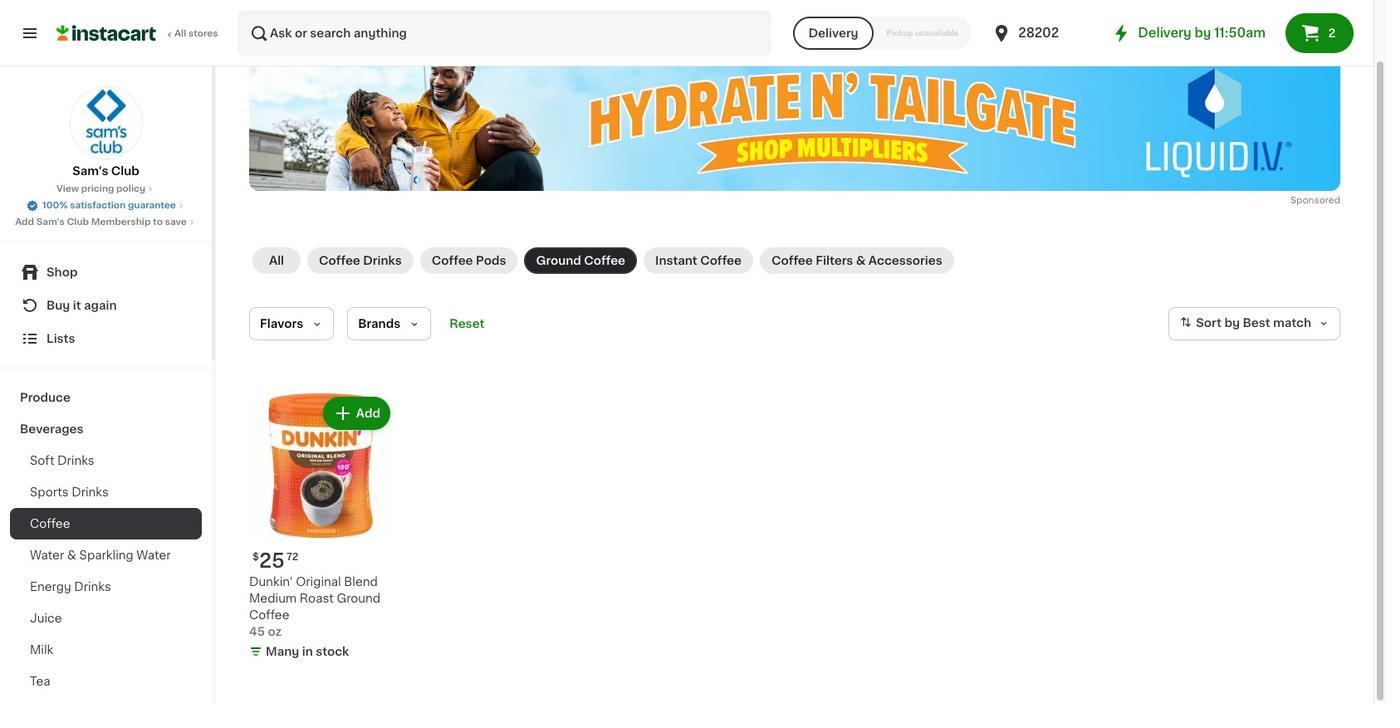 Task type: describe. For each thing, give the bounding box(es) containing it.
milk link
[[10, 635, 202, 666]]

to
[[153, 218, 163, 227]]

delivery by 11:50am link
[[1112, 23, 1266, 43]]

ground coffee link
[[525, 248, 637, 274]]

by for delivery
[[1195, 27, 1212, 39]]

instacart logo image
[[57, 23, 156, 43]]

28202
[[1019, 27, 1060, 39]]

lists
[[47, 333, 75, 345]]

add for add
[[356, 408, 381, 420]]

100%
[[42, 201, 68, 210]]

coffee pods
[[432, 255, 506, 267]]

instant coffee link
[[644, 248, 754, 274]]

soft
[[30, 455, 54, 467]]

$ 25 72
[[253, 552, 299, 571]]

delivery by 11:50am
[[1139, 27, 1266, 39]]

dunkin'
[[249, 577, 293, 589]]

original
[[296, 577, 341, 589]]

product group
[[249, 394, 394, 664]]

spo
[[1291, 196, 1309, 205]]

delivery button
[[794, 17, 874, 50]]

all link
[[253, 248, 301, 274]]

policy
[[116, 184, 146, 194]]

beverages
[[20, 424, 84, 435]]

pods
[[476, 255, 506, 267]]

produce
[[20, 392, 71, 404]]

sam's club link
[[69, 86, 143, 179]]

produce link
[[10, 382, 202, 414]]

reset button
[[445, 308, 490, 341]]

buy it again link
[[10, 289, 202, 322]]

beverages link
[[10, 414, 202, 445]]

2 water from the left
[[137, 550, 171, 562]]

drinks for soft drinks
[[57, 455, 94, 467]]

brands
[[358, 318, 401, 330]]

membership
[[91, 218, 151, 227]]

soft drinks
[[30, 455, 94, 467]]

drinks for energy drinks
[[74, 582, 111, 593]]

oz
[[268, 627, 282, 638]]

service type group
[[794, 17, 973, 50]]

guarantee
[[128, 201, 176, 210]]

11:50am
[[1215, 27, 1266, 39]]

in
[[302, 647, 313, 658]]

ground coffee
[[536, 255, 626, 267]]

many in stock
[[266, 647, 349, 658]]

instant coffee
[[656, 255, 742, 267]]

delivery for delivery
[[809, 27, 859, 39]]

milk
[[30, 645, 53, 656]]

all for all
[[269, 255, 284, 267]]

Search field
[[239, 12, 771, 55]]

energy drinks link
[[10, 572, 202, 603]]

sort by
[[1197, 318, 1241, 329]]

45
[[249, 627, 265, 638]]

tea
[[30, 676, 50, 688]]

sparkling
[[79, 550, 134, 562]]

drinks for coffee drinks
[[363, 255, 402, 267]]

ground inside the ground coffee "link"
[[536, 255, 582, 267]]

0 vertical spatial &
[[857, 255, 866, 267]]

blend
[[344, 577, 378, 589]]

juice link
[[10, 603, 202, 635]]

view pricing policy link
[[56, 183, 155, 196]]

add sam's club membership to save link
[[15, 216, 197, 229]]

sports drinks
[[30, 487, 109, 499]]

by for sort
[[1225, 318, 1241, 329]]

shop link
[[10, 256, 202, 289]]

delivery for delivery by 11:50am
[[1139, 27, 1192, 39]]

buy it again
[[47, 300, 117, 312]]

add sam's club membership to save
[[15, 218, 187, 227]]

100% satisfaction guarantee button
[[26, 196, 186, 213]]

coffee filters & accessories link
[[760, 248, 955, 274]]

coffee inside 'link'
[[432, 255, 473, 267]]

2 button
[[1286, 13, 1355, 53]]

match
[[1274, 318, 1312, 329]]

dunkin' original blend medium roast ground coffee 45 oz
[[249, 577, 381, 638]]

medium
[[249, 594, 297, 605]]

tea link
[[10, 666, 202, 698]]

brands button
[[348, 308, 431, 341]]

all stores link
[[57, 10, 219, 57]]

all stores
[[175, 29, 218, 38]]

lists link
[[10, 322, 202, 356]]

juice
[[30, 613, 62, 625]]

club inside "link"
[[111, 165, 139, 177]]

all for all stores
[[175, 29, 186, 38]]

$
[[253, 553, 259, 563]]

satisfaction
[[70, 201, 126, 210]]

sort
[[1197, 318, 1222, 329]]



Task type: locate. For each thing, give the bounding box(es) containing it.
Best match Sort by field
[[1169, 308, 1341, 341]]

1 horizontal spatial water
[[137, 550, 171, 562]]

water right the "sparkling"
[[137, 550, 171, 562]]

1 horizontal spatial club
[[111, 165, 139, 177]]

coffee link
[[10, 509, 202, 540]]

0 horizontal spatial sam's
[[36, 218, 65, 227]]

flavors button
[[249, 308, 334, 341]]

sam's down the 100%
[[36, 218, 65, 227]]

add inside button
[[356, 408, 381, 420]]

ground right pods
[[536, 255, 582, 267]]

delivery inside button
[[809, 27, 859, 39]]

all up the 'flavors'
[[269, 255, 284, 267]]

delivery
[[1139, 27, 1192, 39], [809, 27, 859, 39]]

1 horizontal spatial add
[[356, 408, 381, 420]]

view pricing policy
[[56, 184, 146, 194]]

0 horizontal spatial ground
[[337, 594, 381, 605]]

drinks down "soft drinks" link
[[72, 487, 109, 499]]

roast
[[300, 594, 334, 605]]

0 vertical spatial ground
[[536, 255, 582, 267]]

ground
[[536, 255, 582, 267], [337, 594, 381, 605]]

club up policy at the top left
[[111, 165, 139, 177]]

ground inside dunkin' original blend medium roast ground coffee 45 oz
[[337, 594, 381, 605]]

2
[[1329, 27, 1336, 39]]

1 horizontal spatial delivery
[[1139, 27, 1192, 39]]

ground down blend
[[337, 594, 381, 605]]

water & sparkling water link
[[10, 540, 202, 572]]

1 vertical spatial add
[[356, 408, 381, 420]]

water up the energy
[[30, 550, 64, 562]]

nsored
[[1309, 196, 1341, 205]]

coffee drinks
[[319, 255, 402, 267]]

club down satisfaction
[[67, 218, 89, 227]]

all left 'stores'
[[175, 29, 186, 38]]

by
[[1195, 27, 1212, 39], [1225, 318, 1241, 329]]

& right filters
[[857, 255, 866, 267]]

coffee pods link
[[420, 248, 518, 274]]

water & sparkling water
[[30, 550, 171, 562]]

1 vertical spatial club
[[67, 218, 89, 227]]

• sponsored: liquid i.v. hydrate n' tailgate. shop multipliers image
[[249, 55, 1341, 191]]

1 horizontal spatial sam's
[[72, 165, 108, 177]]

25
[[259, 552, 285, 571]]

filters
[[816, 255, 854, 267]]

club
[[111, 165, 139, 177], [67, 218, 89, 227]]

1 horizontal spatial ground
[[536, 255, 582, 267]]

it
[[73, 300, 81, 312]]

save
[[165, 218, 187, 227]]

sam's club
[[72, 165, 139, 177]]

1 vertical spatial &
[[67, 550, 76, 562]]

0 vertical spatial all
[[175, 29, 186, 38]]

coffee
[[249, 22, 337, 47], [319, 255, 360, 267], [432, 255, 473, 267], [584, 255, 626, 267], [701, 255, 742, 267], [772, 255, 813, 267], [30, 519, 70, 530], [249, 610, 290, 622]]

& up energy drinks on the left of the page
[[67, 550, 76, 562]]

add for add sam's club membership to save
[[15, 218, 34, 227]]

&
[[857, 255, 866, 267], [67, 550, 76, 562]]

0 horizontal spatial &
[[67, 550, 76, 562]]

100% satisfaction guarantee
[[42, 201, 176, 210]]

0 horizontal spatial all
[[175, 29, 186, 38]]

stock
[[316, 647, 349, 658]]

add
[[15, 218, 34, 227], [356, 408, 381, 420]]

again
[[84, 300, 117, 312]]

1 vertical spatial by
[[1225, 318, 1241, 329]]

accessories
[[869, 255, 943, 267]]

add button
[[325, 399, 389, 429]]

sam's up pricing
[[72, 165, 108, 177]]

drinks down water & sparkling water
[[74, 582, 111, 593]]

sports drinks link
[[10, 477, 202, 509]]

0 vertical spatial by
[[1195, 27, 1212, 39]]

1 water from the left
[[30, 550, 64, 562]]

coffee drinks link
[[307, 248, 414, 274]]

shop
[[47, 267, 78, 278]]

best
[[1243, 318, 1271, 329]]

0 horizontal spatial add
[[15, 218, 34, 227]]

reset
[[450, 318, 485, 330]]

1 horizontal spatial all
[[269, 255, 284, 267]]

0 horizontal spatial club
[[67, 218, 89, 227]]

None search field
[[238, 10, 772, 57]]

buy
[[47, 300, 70, 312]]

0 vertical spatial club
[[111, 165, 139, 177]]

soft drinks link
[[10, 445, 202, 477]]

28202 button
[[992, 10, 1092, 57]]

sam's club logo image
[[69, 86, 143, 160]]

0 vertical spatial sam's
[[72, 165, 108, 177]]

best match
[[1243, 318, 1312, 329]]

0 horizontal spatial by
[[1195, 27, 1212, 39]]

1 vertical spatial sam's
[[36, 218, 65, 227]]

energy drinks
[[30, 582, 111, 593]]

0 vertical spatial add
[[15, 218, 34, 227]]

many
[[266, 647, 299, 658]]

water
[[30, 550, 64, 562], [137, 550, 171, 562]]

coffee inside "link"
[[584, 255, 626, 267]]

1 horizontal spatial &
[[857, 255, 866, 267]]

pricing
[[81, 184, 114, 194]]

drinks for sports drinks
[[72, 487, 109, 499]]

energy
[[30, 582, 71, 593]]

coffee inside dunkin' original blend medium roast ground coffee 45 oz
[[249, 610, 290, 622]]

72
[[287, 553, 299, 563]]

sports
[[30, 487, 69, 499]]

drinks up sports drinks
[[57, 455, 94, 467]]

0 horizontal spatial water
[[30, 550, 64, 562]]

1 vertical spatial all
[[269, 255, 284, 267]]

drinks
[[363, 255, 402, 267], [57, 455, 94, 467], [72, 487, 109, 499], [74, 582, 111, 593]]

0 horizontal spatial delivery
[[809, 27, 859, 39]]

coffee filters & accessories
[[772, 255, 943, 267]]

view
[[56, 184, 79, 194]]

stores
[[189, 29, 218, 38]]

1 horizontal spatial by
[[1225, 318, 1241, 329]]

instant
[[656, 255, 698, 267]]

by right sort
[[1225, 318, 1241, 329]]

by left 11:50am
[[1195, 27, 1212, 39]]

1 vertical spatial ground
[[337, 594, 381, 605]]

all
[[175, 29, 186, 38], [269, 255, 284, 267]]

drinks up brands
[[363, 255, 402, 267]]

flavors
[[260, 318, 303, 330]]

sam's inside "link"
[[72, 165, 108, 177]]

by inside field
[[1225, 318, 1241, 329]]



Task type: vqa. For each thing, say whether or not it's contained in the screenshot.
G,
no



